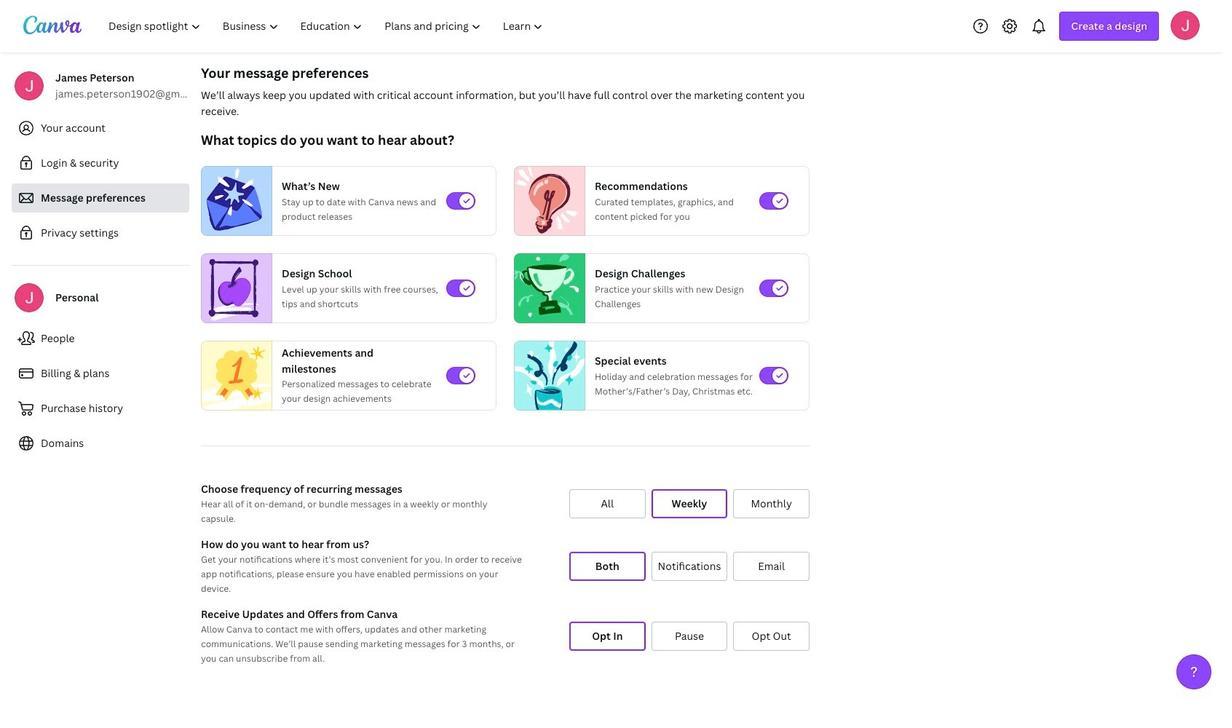 Task type: vqa. For each thing, say whether or not it's contained in the screenshot.
Appear
no



Task type: locate. For each thing, give the bounding box(es) containing it.
None button
[[570, 490, 646, 519], [652, 490, 728, 519], [734, 490, 810, 519], [570, 552, 646, 581], [652, 552, 728, 581], [734, 552, 810, 581], [570, 622, 646, 651], [652, 622, 728, 651], [734, 622, 810, 651], [570, 490, 646, 519], [652, 490, 728, 519], [734, 490, 810, 519], [570, 552, 646, 581], [652, 552, 728, 581], [734, 552, 810, 581], [570, 622, 646, 651], [652, 622, 728, 651], [734, 622, 810, 651]]

topic image
[[202, 166, 266, 236], [515, 166, 579, 236], [202, 254, 266, 323], [515, 254, 579, 323], [202, 338, 272, 414], [515, 338, 585, 414]]



Task type: describe. For each thing, give the bounding box(es) containing it.
top level navigation element
[[99, 12, 556, 41]]

james peterson image
[[1171, 11, 1201, 40]]



